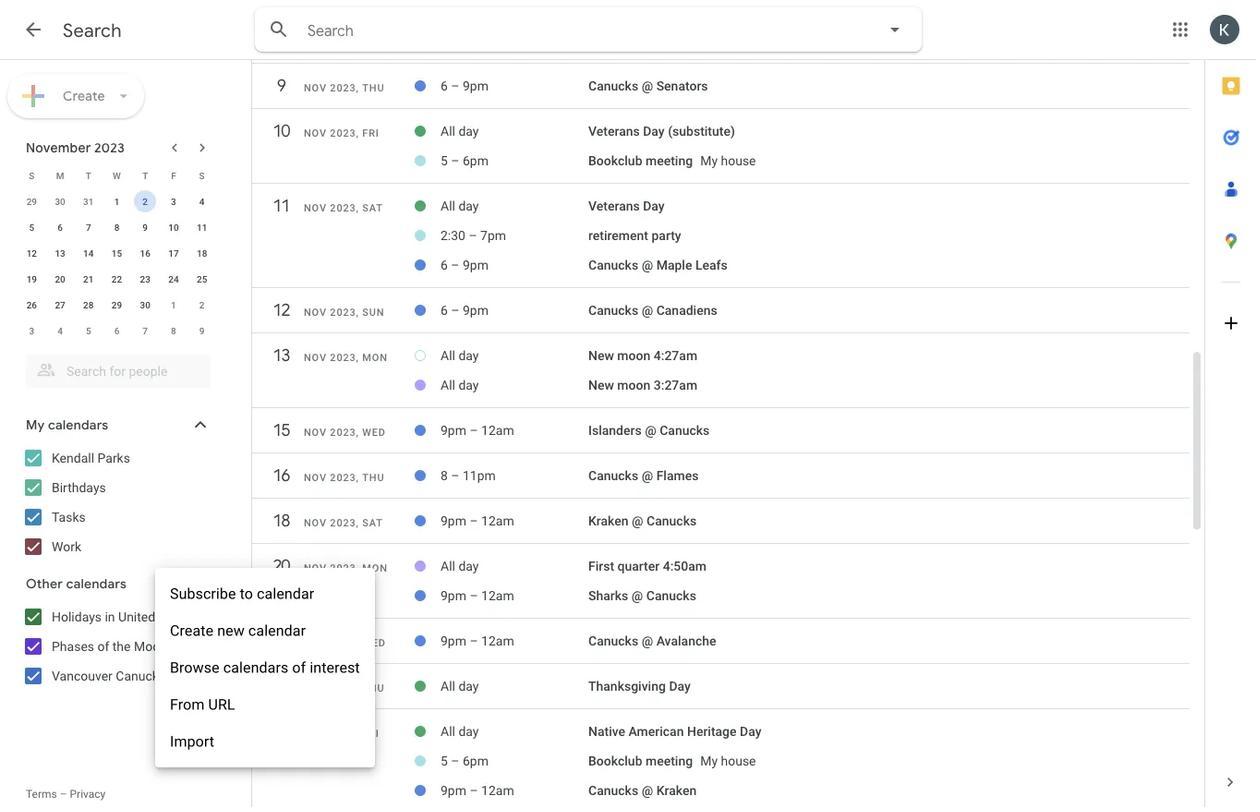 Task type: locate. For each thing, give the bounding box(es) containing it.
2 fri from the top
[[362, 728, 379, 740]]

0 vertical spatial meeting
[[646, 153, 693, 168]]

nov 2023 , sat
[[304, 202, 383, 214], [304, 517, 383, 529]]

– inside 'cell'
[[451, 468, 460, 483]]

1 vertical spatial 5 – 6pm
[[441, 754, 489, 769]]

, for 16
[[356, 472, 359, 484]]

, inside 16 row
[[356, 472, 359, 484]]

canucks up new moon 4:27am
[[589, 303, 639, 318]]

2 t from the left
[[142, 170, 148, 181]]

1 all day from the top
[[441, 124, 479, 139]]

7 down october 31 element
[[86, 222, 91, 233]]

1 vertical spatial nov 2023 , sat
[[304, 517, 383, 529]]

6 – 9pm cell inside 12 row
[[441, 296, 589, 325]]

canucks down moon
[[116, 668, 165, 684]]

23 for 23 element
[[140, 273, 150, 285]]

1 horizontal spatial 16
[[273, 465, 289, 486]]

5 day from the top
[[459, 559, 479, 574]]

meeting for american
[[646, 754, 693, 769]]

, for 20
[[356, 563, 359, 574]]

2 nov 2023 , thu from the top
[[304, 472, 385, 484]]

nov 2023 , wed
[[304, 427, 386, 438]]

day
[[459, 124, 479, 139], [459, 198, 479, 214], [459, 348, 479, 363], [459, 378, 479, 393], [459, 559, 479, 574], [459, 679, 479, 694], [459, 724, 479, 739]]

all day for 13
[[441, 348, 479, 363]]

2:30
[[441, 228, 466, 243]]

1 vertical spatial 6 – 9pm cell
[[441, 250, 589, 280]]

2 all from the top
[[441, 198, 455, 214]]

0 vertical spatial 4
[[199, 196, 205, 207]]

0 horizontal spatial of
[[97, 639, 109, 654]]

tab list
[[1206, 60, 1257, 757]]

calendar for create new calendar
[[248, 622, 306, 640]]

0 vertical spatial 6 – 9pm
[[441, 78, 489, 94]]

1 meeting from the top
[[646, 153, 693, 168]]

2023 inside 10 row
[[330, 128, 356, 139]]

1 vertical spatial 4
[[57, 325, 63, 336]]

1 up december 8 element
[[171, 299, 176, 310]]

row up 29 element on the top left of the page
[[18, 266, 216, 292]]

1 horizontal spatial 1
[[171, 299, 176, 310]]

1 nov 2023 , thu from the top
[[304, 82, 385, 94]]

f
[[171, 170, 176, 181]]

create up november 2023
[[63, 88, 105, 104]]

9 for 'december 9' element
[[199, 325, 205, 336]]

5 – 6pm cell
[[441, 146, 589, 176], [441, 747, 589, 776]]

9 up 16 'element'
[[143, 222, 148, 233]]

20 inside "link"
[[273, 556, 289, 577]]

day inside 23 row
[[459, 679, 479, 694]]

2 bookclub from the top
[[589, 754, 643, 769]]

1 12am from the top
[[481, 423, 514, 438]]

3 all day from the top
[[441, 348, 479, 363]]

6 – 9pm for 12
[[441, 303, 489, 318]]

all day inside the 20 row
[[441, 559, 479, 574]]

1 5 – 6pm from the top
[[441, 153, 489, 168]]

5 all from the top
[[441, 559, 455, 574]]

18
[[197, 248, 207, 259], [273, 510, 289, 531]]

9 down "december 2" element
[[199, 325, 205, 336]]

other
[[141, 606, 168, 619]]

thu right 23 link
[[362, 683, 385, 694]]

0 horizontal spatial 30
[[55, 196, 65, 207]]

all day
[[441, 124, 479, 139], [441, 198, 479, 214], [441, 348, 479, 363], [441, 378, 479, 393], [441, 559, 479, 574], [441, 679, 479, 694], [441, 724, 479, 739]]

1 horizontal spatial create
[[170, 622, 214, 640]]

13 for 13 "link"
[[273, 345, 289, 366]]

calendar down 20 "link"
[[257, 585, 314, 603]]

row group containing 29
[[18, 188, 216, 344]]

1 vertical spatial 10
[[168, 222, 179, 233]]

canucks @ avalanche button
[[589, 634, 717, 649]]

3 9pm – 12am cell from the top
[[441, 581, 589, 611]]

december 2 element
[[191, 294, 213, 316]]

1 6 – 9pm from the top
[[441, 78, 489, 94]]

1 vertical spatial veterans
[[589, 198, 640, 214]]

house inside row group
[[721, 754, 756, 769]]

nov inside 11 row
[[304, 202, 327, 214]]

nov for 18
[[304, 517, 327, 529]]

0 vertical spatial 8
[[114, 222, 119, 233]]

– inside 20 row group
[[470, 588, 478, 604]]

4 day from the top
[[459, 378, 479, 393]]

8 for december 8 element
[[171, 325, 176, 336]]

15 element
[[106, 242, 128, 264]]

s up october 29 element
[[29, 170, 35, 181]]

4:50am
[[663, 559, 707, 574]]

leafs
[[696, 258, 728, 273]]

search image
[[261, 11, 298, 48]]

12am
[[481, 423, 514, 438], [481, 513, 514, 529], [481, 588, 514, 604], [481, 634, 514, 649], [481, 783, 514, 799]]

2 6 – 9pm cell from the top
[[441, 250, 589, 280]]

0 horizontal spatial 12
[[26, 248, 37, 259]]

subscribe
[[170, 585, 236, 603]]

1 vertical spatial 29
[[112, 299, 122, 310]]

1 vertical spatial 8
[[171, 325, 176, 336]]

3 12am from the top
[[481, 588, 514, 604]]

1 6 – 9pm cell from the top
[[441, 71, 589, 101]]

party
[[652, 228, 682, 243]]

22 down 15 element
[[112, 273, 122, 285]]

all day cell for 11
[[441, 191, 589, 221]]

day inside 23 row
[[669, 679, 691, 694]]

24
[[168, 273, 179, 285]]

0 vertical spatial 6 – 9pm cell
[[441, 71, 589, 101]]

0 vertical spatial 16
[[140, 248, 150, 259]]

1 vertical spatial nov 2023 , mon
[[304, 563, 388, 574]]

2 6 – 9pm from the top
[[441, 258, 489, 273]]

sat for 18
[[362, 517, 383, 529]]

4 all day cell from the top
[[441, 371, 589, 400]]

– for canucks @ canadiens
[[451, 303, 460, 318]]

0 vertical spatial nov 2023 , sat
[[304, 202, 383, 214]]

thu
[[362, 82, 385, 94], [362, 472, 385, 484], [362, 683, 385, 694]]

29 up december 6 element
[[112, 299, 122, 310]]

0 vertical spatial row group
[[18, 188, 216, 344]]

all for 13
[[441, 348, 455, 363]]

5 all day from the top
[[441, 559, 479, 574]]

1 vertical spatial calendar
[[248, 622, 306, 640]]

1 bookclub from the top
[[589, 153, 643, 168]]

1 vertical spatial of
[[292, 659, 306, 677]]

2023 for 20
[[330, 563, 356, 574]]

@ down the american
[[642, 783, 653, 799]]

0 horizontal spatial 13
[[55, 248, 65, 259]]

day inside 10 row
[[643, 124, 665, 139]]

2 thu from the top
[[362, 472, 385, 484]]

3 day from the top
[[459, 348, 479, 363]]

1 vertical spatial 11
[[197, 222, 207, 233]]

bookclub meeting my house down veterans day (substitute)
[[589, 153, 756, 168]]

t
[[86, 170, 91, 181], [142, 170, 148, 181]]

bookclub meeting my house inside 10 row group
[[589, 153, 756, 168]]

canucks inside 22 row
[[589, 634, 639, 649]]

other calendars
[[26, 576, 127, 592]]

@ inside 20 row group
[[632, 588, 643, 604]]

2 vertical spatial thu
[[362, 683, 385, 694]]

fri
[[362, 128, 379, 139], [362, 728, 379, 740]]

nov 2023 , thu down nov 2023 , wed
[[304, 472, 385, 484]]

nov for 11
[[304, 202, 327, 214]]

8 for 8 – 11pm
[[441, 468, 448, 483]]

all day cell inside 23 row
[[441, 672, 589, 701]]

, right 18 link
[[356, 517, 359, 529]]

22 for the 22 "link"
[[273, 631, 289, 651]]

9 row
[[252, 69, 1190, 112]]

21 element
[[77, 268, 100, 290]]

15 for 15 'link'
[[273, 420, 289, 441]]

7 down 30 element
[[143, 325, 148, 336]]

16 inside 'element'
[[140, 248, 150, 259]]

0 vertical spatial 9
[[277, 75, 285, 96]]

0 vertical spatial 23
[[140, 273, 150, 285]]

2 nov from the top
[[304, 128, 327, 139]]

nov 2023 , thu inside 9 row
[[304, 82, 385, 94]]

canucks @ kraken button
[[589, 783, 697, 799]]

1 horizontal spatial 15
[[273, 420, 289, 441]]

1 horizontal spatial s
[[199, 170, 205, 181]]

new up islanders
[[589, 378, 614, 393]]

canucks down islanders
[[589, 468, 639, 483]]

5 – 6pm cell for veterans
[[441, 146, 589, 176]]

thanksgiving day button
[[589, 679, 691, 694]]

nov right 15 'link'
[[304, 427, 327, 438]]

0 horizontal spatial 10
[[168, 222, 179, 233]]

veterans down canucks @ senators
[[589, 124, 640, 139]]

, inside 13 row
[[356, 352, 359, 364]]

day for 10
[[643, 124, 665, 139]]

3 , from the top
[[356, 202, 359, 214]]

6 inside 9 row
[[441, 78, 448, 94]]

calendars inside dropdown button
[[66, 576, 127, 592]]

16 row
[[252, 459, 1190, 502]]

0 vertical spatial thu
[[362, 82, 385, 94]]

20 for 20 element
[[55, 273, 65, 285]]

23 down the 22 "link"
[[273, 676, 289, 697]]

1 fri from the top
[[362, 128, 379, 139]]

6 all from the top
[[441, 679, 455, 694]]

bookclub inside 10 row group
[[589, 153, 643, 168]]

new for new moon 3:27am
[[589, 378, 614, 393]]

bookclub meeting my house for day
[[589, 153, 756, 168]]

row group containing all day
[[252, 717, 1190, 808]]

2 wed from the top
[[362, 638, 386, 649]]

1 horizontal spatial 11
[[273, 195, 289, 216]]

@ right sharks
[[632, 588, 643, 604]]

2 6pm from the top
[[463, 754, 489, 769]]

1 vertical spatial cell
[[589, 747, 1181, 776]]

1 all day cell from the top
[[441, 116, 589, 146]]

8 , from the top
[[356, 517, 359, 529]]

29 left october 30 "element"
[[26, 196, 37, 207]]

thanksgiving
[[589, 679, 666, 694]]

all day inside 23 row
[[441, 679, 479, 694]]

1 vertical spatial 6 – 9pm
[[441, 258, 489, 273]]

15 inside november 2023 grid
[[112, 248, 122, 259]]

23 inside 23 link
[[273, 676, 289, 697]]

@ inside 9 row
[[642, 78, 653, 94]]

moon inside 13 row
[[618, 348, 651, 363]]

27 element
[[49, 294, 71, 316]]

day right heritage
[[740, 724, 762, 739]]

thu up nov 2023 , fri
[[362, 82, 385, 94]]

nov right 18 link
[[304, 517, 327, 529]]

– for canucks @ maple leafs
[[451, 258, 460, 273]]

nov 2023 , fri
[[304, 128, 379, 139]]

nov inside the 20 row
[[304, 563, 327, 574]]

bookclub meeting my house down native american heritage day
[[589, 754, 756, 769]]

day inside row
[[740, 724, 762, 739]]

all day for 23
[[441, 679, 479, 694]]

, for 9
[[356, 82, 359, 94]]

@ inside 22 row
[[642, 634, 653, 649]]

5 – 6pm inside 10 row group
[[441, 153, 489, 168]]

, inside 18 row
[[356, 517, 359, 529]]

– inside 9 row
[[451, 78, 460, 94]]

10 row
[[252, 115, 1190, 157]]

day up native american heritage day button
[[669, 679, 691, 694]]

22 row
[[252, 625, 1190, 667]]

all day cell for 13
[[441, 341, 589, 371]]

2 vertical spatial 9
[[199, 325, 205, 336]]

nov 2023 , thu for 16
[[304, 472, 385, 484]]

canucks down retirement
[[589, 258, 639, 273]]

nov right 13 "link"
[[304, 352, 327, 364]]

sat down nov 2023 , fri
[[362, 202, 383, 214]]

28 element
[[77, 294, 100, 316]]

house for heritage
[[721, 754, 756, 769]]

nov right 9 link
[[304, 82, 327, 94]]

6 – 9pm cell down 2:30 – 7pm 'cell' on the left top of the page
[[441, 296, 589, 325]]

1 all from the top
[[441, 124, 455, 139]]

19
[[26, 273, 37, 285]]

2 house from the top
[[721, 754, 756, 769]]

19 element
[[21, 268, 43, 290]]

0 horizontal spatial row group
[[18, 188, 216, 344]]

terms link
[[26, 788, 57, 801]]

26 element
[[21, 294, 43, 316]]

, inside the 20 row
[[356, 563, 359, 574]]

nov right 10 "link" at the left top of page
[[304, 128, 327, 139]]

bookclub meeting button up canucks @ kraken button
[[589, 754, 693, 769]]

16
[[140, 248, 150, 259], [273, 465, 289, 486]]

all day for 11
[[441, 198, 479, 214]]

calendars up in
[[66, 576, 127, 592]]

thu inside 16 row
[[362, 472, 385, 484]]

1 s from the left
[[29, 170, 35, 181]]

0 horizontal spatial 29
[[26, 196, 37, 207]]

nov 2023 , mon right 20 "link"
[[304, 563, 388, 574]]

1 vertical spatial create
[[170, 622, 214, 640]]

canucks @ canadiens
[[589, 303, 718, 318]]

3 nov from the top
[[304, 202, 327, 214]]

@ for 16
[[642, 468, 653, 483]]

0 vertical spatial 5 – 6pm
[[441, 153, 489, 168]]

all day cell
[[441, 116, 589, 146], [441, 191, 589, 221], [441, 341, 589, 371], [441, 371, 589, 400], [441, 552, 589, 581], [441, 672, 589, 701], [441, 717, 589, 747]]

of down the 22 "link"
[[292, 659, 306, 677]]

8 left 11pm
[[441, 468, 448, 483]]

2 12am from the top
[[481, 513, 514, 529]]

6 nov from the top
[[304, 427, 327, 438]]

phases of the moon
[[52, 639, 167, 654]]

1 horizontal spatial 8
[[171, 325, 176, 336]]

1 thu from the top
[[362, 82, 385, 94]]

row down 23 row
[[252, 717, 1190, 758]]

0 vertical spatial 29
[[26, 196, 37, 207]]

0 vertical spatial 22
[[112, 273, 122, 285]]

5 nov from the top
[[304, 352, 327, 364]]

1 bookclub meeting button from the top
[[589, 153, 693, 168]]

16 up 23 element
[[140, 248, 150, 259]]

moon for 3:27am
[[618, 378, 651, 393]]

1 day from the top
[[459, 124, 479, 139]]

3 inside "december 3" element
[[29, 325, 34, 336]]

2023 inside 9 row
[[330, 82, 356, 94]]

my calendars button
[[4, 410, 229, 440]]

2023 right 20 "link"
[[330, 563, 356, 574]]

s
[[29, 170, 35, 181], [199, 170, 205, 181]]

18 element
[[191, 242, 213, 264]]

10
[[273, 121, 289, 141], [168, 222, 179, 233]]

2 nov 2023 , sat from the top
[[304, 517, 383, 529]]

2 cell from the top
[[589, 747, 1181, 776]]

all day inside 13 row
[[441, 348, 479, 363]]

all for 10
[[441, 124, 455, 139]]

other calendars button
[[4, 569, 229, 599]]

11 up 18 element
[[197, 222, 207, 233]]

moon up new moon 3:27am button
[[618, 348, 651, 363]]

– for sharks @ canucks
[[470, 588, 478, 604]]

6 – 9pm cell down search text field
[[441, 71, 589, 101]]

row
[[18, 163, 216, 188], [18, 188, 216, 214], [18, 214, 216, 240], [18, 240, 216, 266], [18, 266, 216, 292], [18, 292, 216, 318], [18, 318, 216, 344], [252, 717, 1190, 758]]

9pm – 12am cell inside 20 row group
[[441, 581, 589, 611]]

0 vertical spatial house
[[721, 153, 756, 168]]

2023 right 10 "link" at the left top of page
[[330, 128, 356, 139]]

6pm inside 10 row group
[[463, 153, 489, 168]]

, inside 9 row
[[356, 82, 359, 94]]

– inside 12 row
[[451, 303, 460, 318]]

2 day from the top
[[459, 198, 479, 214]]

nov 2023 , sat right 18 link
[[304, 517, 383, 529]]

all inside 10 row
[[441, 124, 455, 139]]

20 inside grid
[[55, 273, 65, 285]]

4 all from the top
[[441, 378, 455, 393]]

6 for canucks @ senators
[[441, 78, 448, 94]]

2 new from the top
[[589, 378, 614, 393]]

2 meeting from the top
[[646, 754, 693, 769]]

3 all from the top
[[441, 348, 455, 363]]

kendall
[[52, 450, 94, 466]]

0 vertical spatial bookclub
[[589, 153, 643, 168]]

2023 for 13
[[330, 352, 356, 364]]

9
[[277, 75, 285, 96], [143, 222, 148, 233], [199, 325, 205, 336]]

@ left flames
[[642, 468, 653, 483]]

sharks @ canucks button
[[589, 588, 697, 604]]

0 vertical spatial mon
[[362, 352, 388, 364]]

december 5 element
[[77, 320, 100, 342]]

meeting down veterans day (substitute)
[[646, 153, 693, 168]]

1 horizontal spatial 2
[[199, 299, 205, 310]]

1 new from the top
[[589, 348, 614, 363]]

30 down m
[[55, 196, 65, 207]]

heritage
[[687, 724, 737, 739]]

veterans up retirement
[[589, 198, 640, 214]]

1 horizontal spatial 29
[[112, 299, 122, 310]]

– for islanders @ canucks
[[470, 423, 478, 438]]

@ for 15
[[645, 423, 657, 438]]

2 nov 2023 , mon from the top
[[304, 563, 388, 574]]

– inside 'cell'
[[469, 228, 477, 243]]

20 up '27'
[[55, 273, 65, 285]]

search options image
[[877, 11, 914, 48]]

11 down 10 "link" at the left top of page
[[273, 195, 289, 216]]

1 vertical spatial bookclub
[[589, 754, 643, 769]]

2 vertical spatial 6 – 9pm cell
[[441, 296, 589, 325]]

, down nov 2023 , sun
[[356, 352, 359, 364]]

23
[[140, 273, 150, 285], [273, 676, 289, 697]]

nov 2023 , mon inside 13 row
[[304, 352, 388, 364]]

new moon 3:27am
[[589, 378, 698, 393]]

9pm inside '11' "row group"
[[463, 258, 489, 273]]

s right f
[[199, 170, 205, 181]]

2023 inside 16 row
[[330, 472, 356, 484]]

4 nov from the top
[[304, 307, 327, 318]]

row containing 29
[[18, 188, 216, 214]]

1 vertical spatial 30
[[140, 299, 150, 310]]

1 vertical spatial 18
[[273, 510, 289, 531]]

1 vertical spatial 2
[[199, 299, 205, 310]]

7 all day from the top
[[441, 724, 479, 739]]

1 mon from the top
[[362, 352, 388, 364]]

2 down 25 element
[[199, 299, 205, 310]]

row containing 12
[[18, 240, 216, 266]]

12am inside 15 row
[[481, 423, 514, 438]]

nov 2023 , thu for 9
[[304, 82, 385, 94]]

1 down w
[[114, 196, 119, 207]]

5 – 6pm
[[441, 153, 489, 168], [441, 754, 489, 769]]

bookclub up veterans day button
[[589, 153, 643, 168]]

row up october 31 element
[[18, 163, 216, 188]]

9 for 9 link
[[277, 75, 285, 96]]

kraken inside 18 row
[[589, 513, 629, 529]]

9pm – 12am inside 15 row
[[441, 423, 514, 438]]

20
[[55, 273, 65, 285], [273, 556, 289, 577]]

– for canucks @ flames
[[451, 468, 460, 483]]

, inside 11 row
[[356, 202, 359, 214]]

None search field
[[255, 7, 922, 52], [0, 347, 229, 388], [255, 7, 922, 52]]

0 horizontal spatial 20
[[55, 273, 65, 285]]

3 6 – 9pm from the top
[[441, 303, 489, 318]]

nov right 12 link
[[304, 307, 327, 318]]

3 6 – 9pm cell from the top
[[441, 296, 589, 325]]

kraken down native american heritage day button
[[657, 783, 697, 799]]

13 inside november 2023 grid
[[55, 248, 65, 259]]

3 down f
[[171, 196, 176, 207]]

@ right islanders
[[645, 423, 657, 438]]

sat inside 18 row
[[362, 517, 383, 529]]

6 – 9pm inside 9 row
[[441, 78, 489, 94]]

go back image
[[22, 18, 44, 41]]

create down 'add other calendars'
[[170, 622, 214, 640]]

0 horizontal spatial 23
[[140, 273, 150, 285]]

nov right 20 "link"
[[304, 563, 327, 574]]

0 horizontal spatial 7
[[86, 222, 91, 233]]

2023 for 16
[[330, 472, 356, 484]]

2 bookclub meeting button from the top
[[589, 754, 693, 769]]

0 horizontal spatial 22
[[112, 273, 122, 285]]

0 horizontal spatial 3
[[29, 325, 34, 336]]

day for 23
[[459, 679, 479, 694]]

1 sat from the top
[[362, 202, 383, 214]]

12 up 13 "link"
[[273, 300, 289, 321]]

december 1 element
[[163, 294, 185, 316]]

day inside 13 row
[[459, 348, 479, 363]]

october 29 element
[[21, 190, 43, 213]]

5
[[441, 153, 448, 168], [29, 222, 34, 233], [86, 325, 91, 336], [441, 754, 448, 769]]

, for 13
[[356, 352, 359, 364]]

sat for 11
[[362, 202, 383, 214]]

import
[[170, 733, 214, 751]]

0 vertical spatial fri
[[362, 128, 379, 139]]

1 9pm – 12am cell from the top
[[441, 416, 589, 445]]

2 veterans from the top
[[589, 198, 640, 214]]

row down w
[[18, 188, 216, 214]]

1 moon from the top
[[618, 348, 651, 363]]

calendars down the 22 "link"
[[223, 659, 289, 677]]

1 nov 2023 , mon from the top
[[304, 352, 388, 364]]

13 row
[[252, 339, 1190, 382]]

, right 15 'link'
[[356, 427, 359, 438]]

, for 12
[[356, 307, 359, 318]]

wed inside 15 row
[[362, 427, 386, 438]]

0 horizontal spatial 8
[[114, 222, 119, 233]]

4 9pm – 12am from the top
[[441, 634, 514, 649]]

1 horizontal spatial t
[[142, 170, 148, 181]]

9pm – 12am
[[441, 423, 514, 438], [441, 513, 514, 529], [441, 588, 514, 604], [441, 634, 514, 649], [441, 783, 514, 799]]

14
[[83, 248, 94, 259]]

2023 right 18 link
[[330, 517, 356, 529]]

6 all day from the top
[[441, 679, 479, 694]]

december 8 element
[[163, 320, 185, 342]]

– inside 15 row
[[470, 423, 478, 438]]

of left the
[[97, 639, 109, 654]]

6 inside december 6 element
[[114, 325, 119, 336]]

7 , from the top
[[356, 472, 359, 484]]

1 vertical spatial house
[[721, 754, 756, 769]]

create inside the add calendars. menu
[[170, 622, 214, 640]]

2 9pm – 12am from the top
[[441, 513, 514, 529]]

my for veterans day (substitute)
[[701, 153, 718, 168]]

1 vertical spatial 22
[[273, 631, 289, 651]]

1 vertical spatial 16
[[273, 465, 289, 486]]

1 horizontal spatial kraken
[[657, 783, 697, 799]]

25 element
[[191, 268, 213, 290]]

0 vertical spatial 15
[[112, 248, 122, 259]]

1 horizontal spatial 22
[[273, 631, 289, 651]]

15 up 22 element
[[112, 248, 122, 259]]

2 all day cell from the top
[[441, 191, 589, 221]]

15 inside 'link'
[[273, 420, 289, 441]]

mon inside the 20 row
[[362, 563, 388, 574]]

new up new moon 3:27am
[[589, 348, 614, 363]]

12 element
[[21, 242, 43, 264]]

0 horizontal spatial 16
[[140, 248, 150, 259]]

1 veterans from the top
[[589, 124, 640, 139]]

1
[[114, 196, 119, 207], [171, 299, 176, 310]]

@ inside 18 row
[[632, 513, 644, 529]]

2 5 – 6pm from the top
[[441, 754, 489, 769]]

, for 15
[[356, 427, 359, 438]]

10 down 9 link
[[273, 121, 289, 141]]

cell inside 10 row group
[[589, 146, 1181, 176]]

6 day from the top
[[459, 679, 479, 694]]

9pm – 12am cell inside 15 row
[[441, 416, 589, 445]]

my for native american heritage day
[[701, 754, 718, 769]]

, right 20 "link"
[[356, 563, 359, 574]]

6 for canucks @ maple leafs
[[441, 258, 448, 273]]

9pm – 12am inside 18 row
[[441, 513, 514, 529]]

new
[[589, 348, 614, 363], [589, 378, 614, 393]]

meeting
[[646, 153, 693, 168], [646, 754, 693, 769]]

browse calendars of interest
[[170, 659, 360, 677]]

calendars up kendall
[[48, 417, 108, 433]]

, inside 15 row
[[356, 427, 359, 438]]

@ left avalanche
[[642, 634, 653, 649]]

@ inside 15 row
[[645, 423, 657, 438]]

20 down 18 link
[[273, 556, 289, 577]]

0 vertical spatial 12
[[26, 248, 37, 259]]

day up party
[[643, 198, 665, 214]]

6 – 9pm inside 12 row
[[441, 303, 489, 318]]

1 vertical spatial 7
[[143, 325, 148, 336]]

october 31 element
[[77, 190, 100, 213]]

4 12am from the top
[[481, 634, 514, 649]]

2023 for 12
[[330, 307, 356, 318]]

12am inside 20 row group
[[481, 588, 514, 604]]

all day cell inside the 20 row
[[441, 552, 589, 581]]

23 for 23 link
[[273, 676, 289, 697]]

9pm
[[463, 78, 489, 94], [463, 258, 489, 273], [463, 303, 489, 318], [441, 423, 467, 438], [441, 513, 467, 529], [441, 588, 467, 604], [441, 634, 467, 649], [441, 783, 467, 799]]

0 horizontal spatial create
[[63, 88, 105, 104]]

20 link
[[265, 550, 298, 583]]

30 down 23 element
[[140, 299, 150, 310]]

nov for 10
[[304, 128, 327, 139]]

16 down 15 'link'
[[273, 465, 289, 486]]

bookclub meeting button
[[589, 153, 693, 168], [589, 754, 693, 769]]

@ left 'maple'
[[642, 258, 653, 273]]

t up october 31 element
[[86, 170, 91, 181]]

12am for 15
[[481, 423, 514, 438]]

1 vertical spatial bookclub meeting button
[[589, 754, 693, 769]]

3 all day cell from the top
[[441, 341, 589, 371]]

moon down "new moon 4:27am" button
[[618, 378, 651, 393]]

row containing 5
[[18, 214, 216, 240]]

13 row group
[[252, 339, 1190, 408]]

13 down 12 link
[[273, 345, 289, 366]]

nov inside 13 row
[[304, 352, 327, 364]]

of inside 'other calendars' list
[[97, 639, 109, 654]]

10 row group
[[252, 115, 1190, 184]]

1 vertical spatial sat
[[362, 517, 383, 529]]

7 nov from the top
[[304, 472, 327, 484]]

8 nov from the top
[[304, 517, 327, 529]]

20 row group
[[252, 550, 1190, 619]]

nov 2023 , mon inside the 20 row
[[304, 563, 388, 574]]

4 9pm – 12am cell from the top
[[441, 626, 589, 656]]

2 bookclub meeting my house from the top
[[589, 754, 756, 769]]

4
[[199, 196, 205, 207], [57, 325, 63, 336]]

10 up 17
[[168, 222, 179, 233]]

nov for 15
[[304, 427, 327, 438]]

0 vertical spatial wed
[[362, 427, 386, 438]]

work
[[52, 539, 81, 554]]

the
[[113, 639, 131, 654]]

day for 11
[[459, 198, 479, 214]]

9 nov from the top
[[304, 563, 327, 574]]

1 house from the top
[[721, 153, 756, 168]]

22 inside "link"
[[273, 631, 289, 651]]

2023 up nov 2023 , fri
[[330, 82, 356, 94]]

5 all day cell from the top
[[441, 552, 589, 581]]

25
[[197, 273, 207, 285]]

november 2023 grid
[[18, 163, 216, 344]]

0 vertical spatial my
[[701, 153, 718, 168]]

23 inside 23 element
[[140, 273, 150, 285]]

0 vertical spatial moon
[[618, 348, 651, 363]]

moon
[[134, 639, 167, 654]]

0 vertical spatial nov 2023 , thu
[[304, 82, 385, 94]]

9pm – 12am cell
[[441, 416, 589, 445], [441, 506, 589, 536], [441, 581, 589, 611], [441, 626, 589, 656], [441, 776, 589, 806]]

0 vertical spatial 11
[[273, 195, 289, 216]]

canucks up veterans day (substitute)
[[589, 78, 639, 94]]

1 bookclub meeting my house from the top
[[589, 153, 756, 168]]

1 cell from the top
[[589, 146, 1181, 176]]

@ up quarter
[[632, 513, 644, 529]]

9 link
[[265, 69, 298, 103]]

, inside 12 row
[[356, 307, 359, 318]]

18 row
[[252, 504, 1190, 547]]

kraken up first
[[589, 513, 629, 529]]

new inside 13 row
[[589, 348, 614, 363]]

new moon 4:27am
[[589, 348, 698, 363]]

30 inside "element"
[[55, 196, 65, 207]]

6 – 9pm cell
[[441, 71, 589, 101], [441, 250, 589, 280], [441, 296, 589, 325]]

1 9pm – 12am from the top
[[441, 423, 514, 438]]

calendars for other calendars
[[66, 576, 127, 592]]

row group
[[18, 188, 216, 344], [252, 717, 1190, 808]]

1 horizontal spatial 9
[[199, 325, 205, 336]]

22 link
[[265, 625, 298, 658]]

moon for 4:27am
[[618, 348, 651, 363]]

9pm – 12am for 15
[[441, 423, 514, 438]]

2023 left the sun
[[330, 307, 356, 318]]

12am for 22
[[481, 634, 514, 649]]

8 down "december 1" 'element'
[[171, 325, 176, 336]]

2023 inside 15 row
[[330, 427, 356, 438]]

my calendars list
[[4, 444, 229, 562]]

1 horizontal spatial 3
[[171, 196, 176, 207]]

23 down 16 'element'
[[140, 273, 150, 285]]

15 row
[[252, 414, 1190, 456]]

1 , from the top
[[356, 82, 359, 94]]

11 link
[[265, 189, 298, 223]]

1 vertical spatial 23
[[273, 676, 289, 697]]

2 s from the left
[[199, 170, 205, 181]]

8
[[114, 222, 119, 233], [171, 325, 176, 336], [441, 468, 448, 483]]

3 9pm – 12am from the top
[[441, 588, 514, 604]]

22 up 'browse calendars of interest'
[[273, 631, 289, 651]]

0 vertical spatial nov 2023 , mon
[[304, 352, 388, 364]]

0 horizontal spatial 2
[[143, 196, 148, 207]]

1 vertical spatial 1
[[171, 299, 176, 310]]

12 for 12 link
[[273, 300, 289, 321]]

0 vertical spatial 1
[[114, 196, 119, 207]]

0 vertical spatial 5 – 6pm cell
[[441, 146, 589, 176]]

0 vertical spatial 6pm
[[463, 153, 489, 168]]

21
[[83, 273, 94, 285]]

1 vertical spatial moon
[[618, 378, 651, 393]]

search
[[63, 19, 122, 42]]

9pm inside 9 row
[[463, 78, 489, 94]]

veterans inside 10 row
[[589, 124, 640, 139]]

1 nov 2023 , sat from the top
[[304, 202, 383, 214]]

15 link
[[265, 414, 298, 447]]

nov 2023 , sat inside 11 row
[[304, 202, 383, 214]]

all inside the 20 row
[[441, 559, 455, 574]]

canucks down flames
[[647, 513, 697, 529]]

row up 15 element
[[18, 214, 216, 240]]

1 vertical spatial 15
[[273, 420, 289, 441]]

other calendars list
[[4, 602, 229, 691]]

2 mon from the top
[[362, 563, 388, 574]]

cell
[[589, 146, 1181, 176], [589, 747, 1181, 776]]

6 inside '11' "row group"
[[441, 258, 448, 273]]

3 thu from the top
[[362, 683, 385, 694]]

2023 for 18
[[330, 517, 356, 529]]

nov inside 16 row
[[304, 472, 327, 484]]

calendars
[[48, 417, 108, 433], [66, 576, 127, 592], [171, 606, 223, 619], [223, 659, 289, 677]]

9 , from the top
[[356, 563, 359, 574]]

bookclub meeting my house
[[589, 153, 756, 168], [589, 754, 756, 769]]

6 all day cell from the top
[[441, 672, 589, 701]]

american
[[629, 724, 684, 739]]

18 down 16 link
[[273, 510, 289, 531]]

–
[[451, 78, 460, 94], [451, 153, 460, 168], [469, 228, 477, 243], [451, 258, 460, 273], [451, 303, 460, 318], [470, 423, 478, 438], [451, 468, 460, 483], [470, 513, 478, 529], [470, 588, 478, 604], [470, 634, 478, 649], [451, 754, 460, 769], [470, 783, 478, 799], [60, 788, 67, 801]]

2 5 – 6pm cell from the top
[[441, 747, 589, 776]]

1 6pm from the top
[[463, 153, 489, 168]]

bookclub meeting my house inside row group
[[589, 754, 756, 769]]

0 vertical spatial 13
[[55, 248, 65, 259]]

14 element
[[77, 242, 100, 264]]

1 vertical spatial 3
[[29, 325, 34, 336]]

2 vertical spatial 8
[[441, 468, 448, 483]]

nov 2023 , sun
[[304, 307, 385, 318]]

cell for native american heritage day
[[589, 747, 1181, 776]]

december 9 element
[[191, 320, 213, 342]]

6pm
[[463, 153, 489, 168], [463, 754, 489, 769]]

nov 2023 , sat inside 18 row
[[304, 517, 383, 529]]

add other calendars image
[[161, 574, 179, 592]]

1 vertical spatial meeting
[[646, 754, 693, 769]]

20 row
[[252, 550, 1190, 592]]

1 nov from the top
[[304, 82, 327, 94]]

1 vertical spatial wed
[[362, 638, 386, 649]]

2 vertical spatial my
[[701, 754, 718, 769]]

nov 2023 , sat for 18
[[304, 517, 383, 529]]

27
[[55, 299, 65, 310]]

1 horizontal spatial 13
[[273, 345, 289, 366]]

mon
[[362, 352, 388, 364], [362, 563, 388, 574]]

– inside 22 row
[[470, 634, 478, 649]]

2023
[[330, 82, 356, 94], [330, 128, 356, 139], [94, 140, 125, 156], [330, 202, 356, 214], [330, 307, 356, 318], [330, 352, 356, 364], [330, 427, 356, 438], [330, 472, 356, 484], [330, 517, 356, 529], [330, 563, 356, 574]]

nov inside 18 row
[[304, 517, 327, 529]]



Task type: vqa. For each thing, say whether or not it's contained in the screenshot.
·
no



Task type: describe. For each thing, give the bounding box(es) containing it.
thu for 9
[[362, 82, 385, 94]]

5 9pm – 12am from the top
[[441, 783, 514, 799]]

29 for october 29 element
[[26, 196, 37, 207]]

9pm inside 22 row
[[441, 634, 467, 649]]

(substitute)
[[668, 124, 735, 139]]

canucks @ avalanche
[[589, 634, 717, 649]]

nov 2023 , sat for 11
[[304, 202, 383, 214]]

canucks @ kraken
[[589, 783, 697, 799]]

native
[[589, 724, 626, 739]]

1 t from the left
[[86, 170, 91, 181]]

canucks inside 16 row
[[589, 468, 639, 483]]

new for new moon 4:27am
[[589, 348, 614, 363]]

veterans day button
[[589, 198, 665, 214]]

veterans day
[[589, 198, 665, 214]]

6 – 9pm cell for 12
[[441, 296, 589, 325]]

10 element
[[163, 216, 185, 238]]

8 – 11pm
[[441, 468, 496, 483]]

bookclub for veterans
[[589, 153, 643, 168]]

2023 for 15
[[330, 427, 356, 438]]

islanders @ canucks button
[[589, 423, 710, 438]]

create button
[[7, 74, 144, 118]]

all day for 10
[[441, 124, 479, 139]]

vancouver
[[52, 668, 113, 684]]

26
[[26, 299, 37, 310]]

all day cell for 23
[[441, 672, 589, 701]]

none search field search for people
[[0, 347, 229, 388]]

– for canucks @ kraken
[[470, 783, 478, 799]]

2023 for 11
[[330, 202, 356, 214]]

canucks inside '11' "row group"
[[589, 258, 639, 273]]

sharks
[[589, 588, 629, 604]]

in
[[105, 609, 115, 625]]

, for 10
[[356, 128, 359, 139]]

add
[[117, 606, 138, 619]]

5 – 6pm cell for native
[[441, 747, 589, 776]]

islanders
[[589, 423, 642, 438]]

13 element
[[49, 242, 71, 264]]

quarter
[[618, 559, 660, 574]]

vancouver canucks
[[52, 668, 165, 684]]

6pm for native
[[463, 754, 489, 769]]

5 9pm – 12am cell from the top
[[441, 776, 589, 806]]

0 horizontal spatial 1
[[114, 196, 119, 207]]

new moon 4:27am button
[[589, 348, 698, 363]]

thu for 16
[[362, 472, 385, 484]]

bookclub meeting button for day
[[589, 153, 693, 168]]

mon for 13
[[362, 352, 388, 364]]

2 cell
[[131, 188, 159, 214]]

5 – 6pm for veterans
[[441, 153, 489, 168]]

sun
[[362, 307, 385, 318]]

2 inside cell
[[143, 196, 148, 207]]

day for 11
[[643, 198, 665, 214]]

avalanche
[[657, 634, 717, 649]]

row containing all day
[[252, 717, 1190, 758]]

phases
[[52, 639, 94, 654]]

4 all day from the top
[[441, 378, 479, 393]]

flames
[[657, 468, 699, 483]]

7 day from the top
[[459, 724, 479, 739]]

18 for 18 link
[[273, 510, 289, 531]]

search heading
[[63, 19, 122, 42]]

from
[[170, 696, 205, 714]]

0 vertical spatial 3
[[171, 196, 176, 207]]

islanders @ canucks
[[589, 423, 710, 438]]

december 3 element
[[21, 320, 43, 342]]

december 4 element
[[49, 320, 71, 342]]

canucks inside 'other calendars' list
[[116, 668, 165, 684]]

0 vertical spatial 7
[[86, 222, 91, 233]]

wed inside 22 row
[[362, 638, 386, 649]]

row containing 3
[[18, 318, 216, 344]]

all for 20
[[441, 559, 455, 574]]

all day for 20
[[441, 559, 479, 574]]

18 link
[[265, 504, 298, 538]]

privacy
[[70, 788, 106, 801]]

thu inside 23 row
[[362, 683, 385, 694]]

all day inside row
[[441, 724, 479, 739]]

11 row group
[[252, 189, 1190, 288]]

december 6 element
[[106, 320, 128, 342]]

november
[[26, 140, 91, 156]]

fri inside 10 row
[[362, 128, 379, 139]]

first quarter 4:50am
[[589, 559, 707, 574]]

9pm inside 12 row
[[463, 303, 489, 318]]

10 for 10 element
[[168, 222, 179, 233]]

, for 11
[[356, 202, 359, 214]]

6 – 9pm cell for 9
[[441, 71, 589, 101]]

day for 20
[[459, 559, 479, 574]]

canucks @ flames
[[589, 468, 699, 483]]

calendar for subscribe to calendar
[[257, 585, 314, 603]]

6pm for veterans
[[463, 153, 489, 168]]

11pm
[[463, 468, 496, 483]]

states
[[159, 609, 195, 625]]

8 – 11pm cell
[[441, 461, 589, 491]]

terms – privacy
[[26, 788, 106, 801]]

Search text field
[[308, 21, 832, 40]]

30 for 30 element
[[140, 299, 150, 310]]

23 element
[[134, 268, 156, 290]]

bookclub meeting my house for american
[[589, 754, 756, 769]]

new moon 3:27am button
[[589, 378, 698, 393]]

6 for canucks @ canadiens
[[441, 303, 448, 318]]

first quarter 4:50am button
[[589, 559, 707, 574]]

bookclub for native
[[589, 754, 643, 769]]

row containing 26
[[18, 292, 216, 318]]

all for 23
[[441, 679, 455, 694]]

23 link
[[265, 670, 298, 703]]

canucks inside 18 row
[[647, 513, 697, 529]]

all day cell for 20
[[441, 552, 589, 581]]

16 element
[[134, 242, 156, 264]]

5 inside 'element'
[[86, 325, 91, 336]]

6 – 9pm cell inside '11' "row group"
[[441, 250, 589, 280]]

9pm – 12am for 18
[[441, 513, 514, 529]]

@ inside '11' "row group"
[[642, 258, 653, 273]]

terms
[[26, 788, 57, 801]]

1 inside 'element'
[[171, 299, 176, 310]]

retirement party
[[589, 228, 682, 243]]

@ for 12
[[642, 303, 653, 318]]

kendall parks
[[52, 450, 130, 466]]

24 element
[[163, 268, 185, 290]]

9pm – 12am cell for 15
[[441, 416, 589, 445]]

– for kraken @ canucks
[[470, 513, 478, 529]]

maple
[[657, 258, 692, 273]]

add calendars. menu
[[155, 568, 375, 768]]

30 element
[[134, 294, 156, 316]]

29 element
[[106, 294, 128, 316]]

other
[[26, 576, 63, 592]]

canucks inside 9 row
[[589, 78, 639, 94]]

7pm
[[481, 228, 506, 243]]

5 12am from the top
[[481, 783, 514, 799]]

20 element
[[49, 268, 71, 290]]

canadiens
[[657, 303, 718, 318]]

canucks inside 12 row
[[589, 303, 639, 318]]

7 all day cell from the top
[[441, 717, 589, 747]]

new
[[217, 622, 245, 640]]

nov for 13
[[304, 352, 327, 364]]

2:30 – 7pm cell
[[441, 221, 589, 250]]

kraken @ canucks
[[589, 513, 697, 529]]

october 30 element
[[49, 190, 71, 213]]

thanksgiving day
[[589, 679, 691, 694]]

day for 23
[[669, 679, 691, 694]]

9pm inside 20 row group
[[441, 588, 467, 604]]

sharks @ canucks
[[589, 588, 697, 604]]

12 for 12 element
[[26, 248, 37, 259]]

Search for people text field
[[37, 355, 200, 388]]

12 row
[[252, 294, 1190, 336]]

veterans for 11
[[589, 198, 640, 214]]

13 link
[[265, 339, 298, 372]]

, for 18
[[356, 517, 359, 529]]

12am for 18
[[481, 513, 514, 529]]

from url
[[170, 696, 235, 714]]

row containing 19
[[18, 266, 216, 292]]

to
[[240, 585, 253, 603]]

31
[[83, 196, 94, 207]]

11 element
[[191, 216, 213, 238]]

create new calendar
[[170, 622, 306, 640]]

29 for 29 element on the top left of the page
[[112, 299, 122, 310]]

2023 up w
[[94, 140, 125, 156]]

nov for 12
[[304, 307, 327, 318]]

canucks @ maple leafs
[[589, 258, 728, 273]]

canucks inside 15 row
[[660, 423, 710, 438]]

create for create
[[63, 88, 105, 104]]

canucks @ senators
[[589, 78, 708, 94]]

17
[[168, 248, 179, 259]]

1 horizontal spatial 4
[[199, 196, 205, 207]]

holidays in united states
[[52, 609, 195, 625]]

11 row
[[252, 189, 1190, 232]]

veterans day (substitute)
[[589, 124, 735, 139]]

row containing s
[[18, 163, 216, 188]]

5 inside 10 row group
[[441, 153, 448, 168]]

23 row
[[252, 670, 1190, 712]]

united
[[118, 609, 155, 625]]

nov for 16
[[304, 472, 327, 484]]

create for create new calendar
[[170, 622, 214, 640]]

1 vertical spatial 9
[[143, 222, 148, 233]]

all day cell for 10
[[441, 116, 589, 146]]

native american heritage day
[[589, 724, 762, 739]]

first
[[589, 559, 615, 574]]

of inside the add calendars. menu
[[292, 659, 306, 677]]

@ for 9
[[642, 78, 653, 94]]

all for 11
[[441, 198, 455, 214]]

nov for 9
[[304, 82, 327, 94]]

28
[[83, 299, 94, 310]]

2023 for 10
[[330, 128, 356, 139]]

13 for the 13 element
[[55, 248, 65, 259]]

veterans day (substitute) button
[[589, 124, 735, 139]]

add other calendars
[[117, 606, 223, 619]]

calendars for my calendars
[[48, 417, 108, 433]]

veterans for 10
[[589, 124, 640, 139]]

7 all from the top
[[441, 724, 455, 739]]

canucks @ maple leafs button
[[589, 258, 728, 273]]

canucks down native
[[589, 783, 639, 799]]

calendars down subscribe
[[171, 606, 223, 619]]

22 element
[[106, 268, 128, 290]]

6 – 9pm inside '11' "row group"
[[441, 258, 489, 273]]

house for (substitute)
[[721, 153, 756, 168]]

canucks @ flames button
[[589, 468, 699, 483]]

9pm inside 18 row
[[441, 513, 467, 529]]

url
[[208, 696, 235, 714]]

calendars for browse calendars of interest
[[223, 659, 289, 677]]

– inside 10 row group
[[451, 153, 460, 168]]

nov for 20
[[304, 563, 327, 574]]

nov 2023 , mon for 13
[[304, 352, 388, 364]]

w
[[113, 170, 121, 181]]

16 link
[[265, 459, 298, 492]]

kraken inside row group
[[657, 783, 697, 799]]

holidays
[[52, 609, 102, 625]]

senators
[[657, 78, 708, 94]]

4 inside 'december 4' element
[[57, 325, 63, 336]]

11 for 11 "link"
[[273, 195, 289, 216]]

native american heritage day button
[[589, 724, 762, 739]]

my inside dropdown button
[[26, 417, 45, 433]]

canucks inside 20 row group
[[647, 588, 697, 604]]

20 for 20 "link"
[[273, 556, 289, 577]]

9pm inside 15 row
[[441, 423, 467, 438]]

@ for 18
[[632, 513, 644, 529]]

17 element
[[163, 242, 185, 264]]

11 for 11 element
[[197, 222, 207, 233]]

december 7 element
[[134, 320, 156, 342]]

kraken @ canucks button
[[589, 513, 697, 529]]

birthdays
[[52, 480, 106, 495]]

9pm – 12am inside 20 row group
[[441, 588, 514, 604]]

5 – 6pm for native
[[441, 754, 489, 769]]

privacy link
[[70, 788, 106, 801]]



